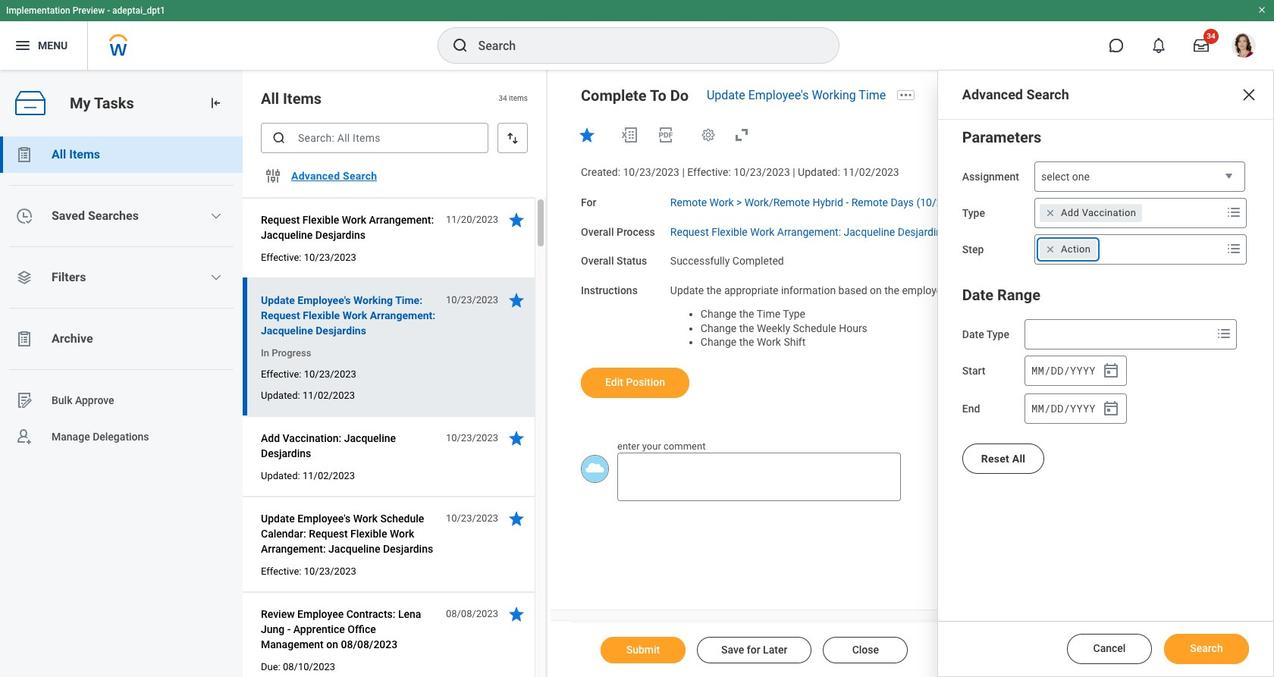 Task type: describe. For each thing, give the bounding box(es) containing it.
update employee's working time link
[[707, 88, 886, 102]]

my tasks
[[70, 94, 134, 112]]

in progress
[[261, 347, 311, 359]]

calendar image
[[1102, 400, 1120, 418]]

schedule inside the change the time type change the weekly schedule hours change the work shift
[[793, 322, 837, 334]]

complete
[[581, 86, 647, 105]]

prompts image for date type
[[1215, 325, 1233, 343]]

do
[[670, 86, 689, 105]]

manage delegations link
[[0, 419, 243, 455]]

end group
[[1025, 394, 1127, 424]]

cancel
[[1094, 643, 1126, 655]]

select
[[1042, 171, 1070, 183]]

profile logan mcneil element
[[1223, 29, 1265, 62]]

overall status
[[581, 255, 647, 267]]

arrangement: inside request flexible work arrangement: jacqueline desjardins
[[369, 214, 434, 226]]

review employee contracts: lena jung - apprentice office management on 08/08/2023
[[261, 608, 421, 651]]

position
[[626, 376, 665, 388]]

manage delegations
[[52, 431, 149, 443]]

2 change from the top
[[701, 322, 737, 334]]

calendar:
[[261, 528, 306, 540]]

appropriate
[[724, 284, 779, 297]]

item list element
[[243, 70, 548, 677]]

my
[[70, 94, 91, 112]]

based
[[839, 284, 868, 297]]

edit
[[605, 376, 624, 388]]

may
[[1021, 284, 1041, 297]]

arrangement: inside update employee's work schedule calendar: request flexible work arrangement: jacqueline desjardins
[[261, 543, 326, 555]]

flexible inside request flexible work arrangement: jacqueline desjardins link
[[712, 226, 748, 238]]

star image for review employee contracts: lena jung - apprentice office management on 08/08/2023
[[508, 605, 526, 624]]

effective: 10/23/2023 for employee's
[[261, 566, 356, 577]]

search image
[[272, 130, 287, 146]]

action element
[[1061, 243, 1091, 256]]

1 horizontal spatial request flexible work arrangement: jacqueline desjardins
[[671, 226, 948, 238]]

successfully
[[671, 255, 730, 267]]

1 remote from the left
[[671, 196, 707, 208]]

time:
[[395, 294, 423, 306]]

hours
[[839, 322, 868, 334]]

update employee's work schedule calendar: request flexible work arrangement: jacqueline desjardins button
[[261, 510, 438, 558]]

weekly
[[757, 322, 791, 334]]

jacqueline inside add vaccination: jacqueline desjardins
[[344, 432, 396, 445]]

view printable version (pdf) image
[[657, 126, 675, 144]]

shift
[[784, 336, 806, 348]]

type inside date range group
[[987, 328, 1010, 341]]

advanced search button
[[285, 161, 383, 191]]

34
[[499, 94, 507, 103]]

parameters group
[[963, 125, 1249, 265]]

desjardins inside the update employee's working time: request flexible work arrangement: jacqueline desjardins
[[316, 325, 366, 337]]

working for time
[[812, 88, 856, 102]]

1 vertical spatial 11/02/2023
[[303, 390, 355, 401]]

list containing all items
[[0, 137, 243, 455]]

update employee's working time: request flexible work arrangement: jacqueline desjardins
[[261, 294, 436, 337]]

reset
[[982, 453, 1010, 465]]

working for time:
[[354, 294, 393, 306]]

update for update employee's working time
[[707, 88, 746, 102]]

due:
[[261, 662, 280, 673]]

this
[[1001, 284, 1019, 297]]

contracts:
[[346, 608, 396, 621]]

information
[[781, 284, 836, 297]]

dd for start
[[1051, 363, 1064, 378]]

jacqueline down configure image
[[261, 229, 313, 241]]

34 items
[[499, 94, 528, 103]]

select one button
[[1035, 162, 1246, 193]]

adeptai_dpt1
[[112, 5, 165, 16]]

complete to do
[[581, 86, 689, 105]]

overall status element
[[671, 246, 784, 269]]

review
[[261, 608, 295, 621]]

employee's
[[902, 284, 955, 297]]

update for update employee's working time: request flexible work arrangement: jacqueline desjardins
[[261, 294, 295, 306]]

2 vertical spatial 11/02/2023
[[303, 470, 355, 482]]

jacqueline inside update employee's work schedule calendar: request flexible work arrangement: jacqueline desjardins
[[329, 543, 380, 555]]

completed
[[733, 255, 784, 267]]

advanced inside dialog
[[963, 86, 1023, 102]]

star image for update employee's working time: request flexible work arrangement: jacqueline desjardins
[[508, 291, 526, 310]]

desjardins inside update employee's work schedule calendar: request flexible work arrangement: jacqueline desjardins
[[383, 543, 433, 555]]

0 vertical spatial updated:
[[798, 166, 840, 178]]

3 change from the top
[[701, 336, 737, 348]]

on inside review employee contracts: lena jung - apprentice office management on 08/08/2023
[[326, 639, 338, 651]]

- inside banner
[[107, 5, 110, 16]]

star image for add vaccination: jacqueline desjardins
[[508, 429, 526, 448]]

items inside item list element
[[283, 90, 322, 108]]

star image for request flexible work arrangement: jacqueline desjardins
[[508, 211, 526, 229]]

assignment
[[963, 171, 1020, 183]]

enter your comment
[[618, 441, 706, 452]]

date for date type
[[963, 328, 984, 341]]

management
[[261, 639, 324, 651]]

- right hybrid
[[846, 196, 849, 208]]

prompts image for type
[[1225, 203, 1243, 222]]

11/20/2023
[[446, 214, 498, 225]]

all items inside all items button
[[52, 147, 100, 162]]

include:
[[1044, 284, 1081, 297]]

implementation
[[6, 5, 70, 16]]

x image
[[1240, 86, 1259, 104]]

status
[[617, 255, 647, 267]]

clipboard image for all items
[[15, 146, 33, 164]]

request inside update employee's work schedule calendar: request flexible work arrangement: jacqueline desjardins
[[309, 528, 348, 540]]

the down appropriate
[[739, 308, 754, 320]]

date range button
[[963, 286, 1041, 304]]

inbox large image
[[1194, 38, 1209, 53]]

enter
[[618, 441, 640, 452]]

tasks
[[94, 94, 134, 112]]

request
[[957, 284, 993, 297]]

request inside the update employee's working time: request flexible work arrangement: jacqueline desjardins
[[261, 310, 300, 322]]

for
[[581, 196, 597, 208]]

yyyy for start
[[1071, 363, 1096, 378]]

effective: 10/23/2023 for flexible
[[261, 252, 356, 263]]

your
[[642, 441, 661, 452]]

x small image
[[1043, 206, 1058, 221]]

vaccination
[[1082, 207, 1137, 218]]

>
[[737, 196, 742, 208]]

comment
[[664, 441, 706, 452]]

advanced search inside dialog
[[963, 86, 1070, 102]]

action
[[1061, 244, 1091, 255]]

bulk
[[52, 394, 72, 406]]

manage
[[52, 431, 90, 443]]

arrangement: down the remote work > work/remote hybrid - remote days (10/23/2023)
[[777, 226, 841, 238]]

work inside the update employee's working time: request flexible work arrangement: jacqueline desjardins
[[343, 310, 367, 322]]

reset all
[[982, 453, 1026, 465]]

0 vertical spatial star image
[[578, 126, 596, 144]]

desjardins inside add vaccination: jacqueline desjardins
[[261, 448, 311, 460]]

date range
[[963, 286, 1041, 304]]

step
[[963, 244, 984, 256]]

1 horizontal spatial 08/08/2023
[[446, 608, 498, 620]]

remote work > work/remote hybrid - remote days (10/23/2023)
[[671, 196, 981, 208]]

overall for overall process
[[581, 226, 614, 238]]

enter your comment text field
[[618, 453, 901, 502]]

all inside item list element
[[261, 90, 279, 108]]

start
[[963, 365, 986, 377]]

created:
[[581, 166, 621, 178]]

items
[[509, 94, 528, 103]]

add vaccination
[[1061, 207, 1137, 218]]

one
[[1073, 171, 1090, 183]]

the down successfully completed
[[707, 284, 722, 297]]

range
[[998, 286, 1041, 304]]

the left 'shift' at right
[[739, 336, 754, 348]]

instructions
[[581, 284, 638, 297]]

parameters
[[963, 128, 1042, 146]]

employee's for update employee's working time
[[749, 88, 809, 102]]

progress
[[272, 347, 311, 359]]

my tasks element
[[0, 70, 243, 677]]

date type
[[963, 328, 1010, 341]]



Task type: locate. For each thing, give the bounding box(es) containing it.
due: 08/10/2023
[[261, 662, 335, 673]]

mm / dd / yyyy down start group
[[1032, 401, 1096, 415]]

type inside the change the time type change the weekly schedule hours change the work shift
[[783, 308, 806, 320]]

export to excel image
[[621, 126, 639, 144]]

effective: 10/23/2023 down request flexible work arrangement: jacqueline desjardins button
[[261, 252, 356, 263]]

star image
[[508, 211, 526, 229], [508, 429, 526, 448], [508, 510, 526, 528]]

1 vertical spatial date
[[963, 328, 984, 341]]

1 dd from the top
[[1051, 363, 1064, 378]]

1 vertical spatial star image
[[508, 291, 526, 310]]

1 overall from the top
[[581, 226, 614, 238]]

0 vertical spatial dd
[[1051, 363, 1064, 378]]

mm inside start group
[[1032, 363, 1045, 378]]

list
[[0, 137, 243, 455]]

star image
[[578, 126, 596, 144], [508, 291, 526, 310], [508, 605, 526, 624]]

request
[[261, 214, 300, 226], [671, 226, 709, 238], [261, 310, 300, 322], [309, 528, 348, 540]]

0 horizontal spatial on
[[326, 639, 338, 651]]

0 vertical spatial overall
[[581, 226, 614, 238]]

update for update employee's work schedule calendar: request flexible work arrangement: jacqueline desjardins
[[261, 513, 295, 525]]

time
[[859, 88, 886, 102], [757, 308, 781, 320]]

hybrid
[[813, 196, 844, 208]]

1 vertical spatial mm / dd / yyyy
[[1032, 401, 1096, 415]]

updated: down in progress on the bottom
[[261, 390, 300, 401]]

1 star image from the top
[[508, 211, 526, 229]]

mm / dd / yyyy inside start group
[[1032, 363, 1096, 378]]

on down "apprentice"
[[326, 639, 338, 651]]

type up step
[[963, 207, 985, 219]]

date
[[963, 286, 994, 304], [963, 328, 984, 341]]

add inside add vaccination: jacqueline desjardins
[[261, 432, 280, 445]]

1 horizontal spatial schedule
[[793, 322, 837, 334]]

0 vertical spatial items
[[283, 90, 322, 108]]

mm inside end group
[[1032, 401, 1045, 415]]

items up search icon
[[283, 90, 322, 108]]

1 vertical spatial yyyy
[[1071, 401, 1096, 415]]

request right the calendar: in the bottom of the page
[[309, 528, 348, 540]]

request flexible work arrangement: jacqueline desjardins down the remote work > work/remote hybrid - remote days (10/23/2023)
[[671, 226, 948, 238]]

date range group
[[963, 283, 1249, 426]]

1 horizontal spatial time
[[859, 88, 886, 102]]

update employee's work schedule calendar: request flexible work arrangement: jacqueline desjardins
[[261, 513, 433, 555]]

work inside the change the time type change the weekly schedule hours change the work shift
[[757, 336, 781, 348]]

0 vertical spatial 08/08/2023
[[446, 608, 498, 620]]

0 vertical spatial type
[[963, 207, 985, 219]]

employee's up the calendar: in the bottom of the page
[[297, 513, 351, 525]]

jacqueline down "days"
[[844, 226, 895, 238]]

fullscreen image
[[733, 126, 751, 144]]

implementation preview -   adeptai_dpt1 banner
[[0, 0, 1275, 70]]

bulk approve
[[52, 394, 114, 406]]

process
[[617, 226, 655, 238]]

search inside button
[[1191, 643, 1223, 655]]

mm / dd / yyyy for start
[[1032, 363, 1096, 378]]

type down date range
[[987, 328, 1010, 341]]

1 | from the left
[[682, 166, 685, 178]]

1 vertical spatial updated: 11/02/2023
[[261, 470, 355, 482]]

1 horizontal spatial |
[[793, 166, 796, 178]]

desjardins
[[898, 226, 948, 238], [315, 229, 366, 241], [316, 325, 366, 337], [261, 448, 311, 460], [383, 543, 433, 555]]

add
[[1061, 207, 1080, 218], [261, 432, 280, 445]]

advanced search up 'parameters' button
[[963, 86, 1070, 102]]

0 horizontal spatial 08/08/2023
[[341, 639, 398, 651]]

3 star image from the top
[[508, 510, 526, 528]]

archive
[[52, 332, 93, 346]]

1 vertical spatial clipboard image
[[15, 330, 33, 348]]

on
[[870, 284, 882, 297], [326, 639, 338, 651]]

change the time type change the weekly schedule hours change the work shift
[[701, 308, 868, 348]]

employee's up fullscreen icon
[[749, 88, 809, 102]]

update inside the update employee's working time: request flexible work arrangement: jacqueline desjardins
[[261, 294, 295, 306]]

arrangement: down the calendar: in the bottom of the page
[[261, 543, 326, 555]]

employee's inside update employee's work schedule calendar: request flexible work arrangement: jacqueline desjardins
[[297, 513, 351, 525]]

mm for end
[[1032, 401, 1045, 415]]

all
[[261, 90, 279, 108], [52, 147, 66, 162], [1013, 453, 1026, 465]]

update up the calendar: in the bottom of the page
[[261, 513, 295, 525]]

arrangement: inside the update employee's working time: request flexible work arrangement: jacqueline desjardins
[[370, 310, 436, 322]]

overall down for
[[581, 226, 614, 238]]

employee
[[297, 608, 344, 621]]

employee's up progress
[[298, 294, 351, 306]]

dd inside end group
[[1051, 401, 1064, 415]]

0 vertical spatial advanced
[[963, 86, 1023, 102]]

request flexible work arrangement: jacqueline desjardins link
[[671, 223, 948, 238]]

2 overall from the top
[[581, 255, 614, 267]]

time inside the change the time type change the weekly schedule hours change the work shift
[[757, 308, 781, 320]]

mm
[[1032, 363, 1045, 378], [1032, 401, 1045, 415]]

1 date from the top
[[963, 286, 994, 304]]

add vaccination element
[[1061, 206, 1137, 220]]

1 vertical spatial add
[[261, 432, 280, 445]]

employee's for update employee's working time: request flexible work arrangement: jacqueline desjardins
[[298, 294, 351, 306]]

x small image
[[1043, 242, 1058, 257]]

archive button
[[0, 321, 243, 357]]

0 vertical spatial prompts image
[[1225, 203, 1243, 222]]

remote work > work/remote hybrid - remote days (10/23/2023) link
[[671, 193, 981, 208]]

1 vertical spatial all
[[52, 147, 66, 162]]

1 horizontal spatial on
[[870, 284, 882, 297]]

employee's inside the update employee's working time: request flexible work arrangement: jacqueline desjardins
[[298, 294, 351, 306]]

jung
[[261, 624, 285, 636]]

dd for end
[[1051, 401, 1064, 415]]

1 vertical spatial advanced search
[[291, 170, 377, 182]]

clipboard image inside all items button
[[15, 146, 33, 164]]

advanced search inside button
[[291, 170, 377, 182]]

configure image
[[264, 167, 282, 185]]

- up management
[[287, 624, 291, 636]]

(10/23/2023)
[[917, 196, 981, 208]]

- right preview
[[107, 5, 110, 16]]

11/02/2023 down add vaccination: jacqueline desjardins
[[303, 470, 355, 482]]

search inside button
[[343, 170, 377, 182]]

2 horizontal spatial all
[[1013, 453, 1026, 465]]

1 horizontal spatial add
[[1061, 207, 1080, 218]]

1 vertical spatial search
[[343, 170, 377, 182]]

1 horizontal spatial all
[[261, 90, 279, 108]]

successfully completed
[[671, 255, 784, 267]]

advanced right configure image
[[291, 170, 340, 182]]

employee's for update employee's work schedule calendar: request flexible work arrangement: jacqueline desjardins
[[297, 513, 351, 525]]

mm / dd / yyyy for end
[[1032, 401, 1096, 415]]

0 vertical spatial all
[[261, 90, 279, 108]]

0 horizontal spatial schedule
[[380, 513, 424, 525]]

1 vertical spatial dd
[[1051, 401, 1064, 415]]

jacqueline up in progress on the bottom
[[261, 325, 313, 337]]

update
[[707, 88, 746, 102], [671, 284, 704, 297], [261, 294, 295, 306], [261, 513, 295, 525]]

advanced inside button
[[291, 170, 340, 182]]

3 effective: 10/23/2023 from the top
[[261, 566, 356, 577]]

2 horizontal spatial search
[[1191, 643, 1223, 655]]

start group
[[1025, 356, 1127, 386]]

remote left >
[[671, 196, 707, 208]]

1 vertical spatial items
[[69, 147, 100, 162]]

1 vertical spatial working
[[354, 294, 393, 306]]

effective: 10/23/2023 up employee
[[261, 566, 356, 577]]

0 vertical spatial effective: 10/23/2023
[[261, 252, 356, 263]]

dd
[[1051, 363, 1064, 378], [1051, 401, 1064, 415]]

2 | from the left
[[793, 166, 796, 178]]

implementation preview -   adeptai_dpt1
[[6, 5, 165, 16]]

dd inside start group
[[1051, 363, 1064, 378]]

clipboard image
[[15, 146, 33, 164], [15, 330, 33, 348]]

Date Type field
[[1026, 321, 1212, 348]]

yyyy for end
[[1071, 401, 1096, 415]]

0 vertical spatial yyyy
[[1071, 363, 1096, 378]]

arrangement:
[[369, 214, 434, 226], [777, 226, 841, 238], [370, 310, 436, 322], [261, 543, 326, 555]]

calendar image
[[1102, 362, 1120, 380]]

add right x small icon on the right top of the page
[[1061, 207, 1080, 218]]

0 horizontal spatial search
[[343, 170, 377, 182]]

0 horizontal spatial items
[[69, 147, 100, 162]]

1 horizontal spatial working
[[812, 88, 856, 102]]

|
[[682, 166, 685, 178], [793, 166, 796, 178]]

remote left "days"
[[852, 196, 888, 208]]

flexible inside the update employee's working time: request flexible work arrangement: jacqueline desjardins
[[303, 310, 340, 322]]

0 vertical spatial all items
[[261, 90, 322, 108]]

advanced
[[963, 86, 1023, 102], [291, 170, 340, 182]]

- inside review employee contracts: lena jung - apprentice office management on 08/08/2023
[[287, 624, 291, 636]]

0 vertical spatial working
[[812, 88, 856, 102]]

2 star image from the top
[[508, 429, 526, 448]]

effective: 10/23/2023 down progress
[[261, 369, 356, 380]]

0 vertical spatial change
[[701, 308, 737, 320]]

0 vertical spatial updated: 11/02/2023
[[261, 390, 355, 401]]

2 vertical spatial search
[[1191, 643, 1223, 655]]

items inside all items button
[[69, 147, 100, 162]]

1 yyyy from the top
[[1071, 363, 1096, 378]]

0 horizontal spatial all
[[52, 147, 66, 162]]

arrangement: left 11/20/2023
[[369, 214, 434, 226]]

all items
[[261, 90, 322, 108], [52, 147, 100, 162]]

2 vertical spatial star image
[[508, 605, 526, 624]]

2 clipboard image from the top
[[15, 330, 33, 348]]

search
[[1027, 86, 1070, 102], [343, 170, 377, 182], [1191, 643, 1223, 655]]

2 updated: 11/02/2023 from the top
[[261, 470, 355, 482]]

yyyy left calendar icon
[[1071, 363, 1096, 378]]

date left this
[[963, 286, 994, 304]]

request up successfully
[[671, 226, 709, 238]]

update employee's working time
[[707, 88, 886, 102]]

jacqueline inside the update employee's working time: request flexible work arrangement: jacqueline desjardins
[[261, 325, 313, 337]]

2 effective: 10/23/2023 from the top
[[261, 369, 356, 380]]

clipboard image for archive
[[15, 330, 33, 348]]

1 mm / dd / yyyy from the top
[[1032, 363, 1096, 378]]

11/02/2023 up vaccination:
[[303, 390, 355, 401]]

0 vertical spatial add
[[1061, 207, 1080, 218]]

0 vertical spatial clipboard image
[[15, 146, 33, 164]]

approve
[[75, 394, 114, 406]]

updated: up remote work > work/remote hybrid - remote days (10/23/2023) link
[[798, 166, 840, 178]]

add inside "element"
[[1061, 207, 1080, 218]]

preview
[[73, 5, 105, 16]]

1 vertical spatial overall
[[581, 255, 614, 267]]

type inside parameters group
[[963, 207, 985, 219]]

overall for overall status
[[581, 255, 614, 267]]

/
[[1045, 363, 1051, 378], [1064, 363, 1070, 378], [1045, 401, 1051, 415], [1064, 401, 1070, 415]]

updated: 11/02/2023 down add vaccination: jacqueline desjardins
[[261, 470, 355, 482]]

2 vertical spatial star image
[[508, 510, 526, 528]]

mm / dd / yyyy
[[1032, 363, 1096, 378], [1032, 401, 1096, 415]]

2 remote from the left
[[852, 196, 888, 208]]

0 horizontal spatial type
[[783, 308, 806, 320]]

all items inside item list element
[[261, 90, 322, 108]]

update down successfully
[[671, 284, 704, 297]]

0 horizontal spatial |
[[682, 166, 685, 178]]

days
[[891, 196, 914, 208]]

0 vertical spatial search
[[1027, 86, 1070, 102]]

request flexible work arrangement: jacqueline desjardins button
[[261, 211, 438, 244]]

0 horizontal spatial remote
[[671, 196, 707, 208]]

10/23/2023
[[623, 166, 680, 178], [734, 166, 790, 178], [304, 252, 356, 263], [446, 294, 498, 306], [304, 369, 356, 380], [446, 432, 498, 444], [446, 513, 498, 524], [304, 566, 356, 577]]

vaccination:
[[283, 432, 342, 445]]

0 horizontal spatial request flexible work arrangement: jacqueline desjardins
[[261, 214, 434, 241]]

date for date range
[[963, 286, 994, 304]]

update inside update employee's work schedule calendar: request flexible work arrangement: jacqueline desjardins
[[261, 513, 295, 525]]

2 dd from the top
[[1051, 401, 1064, 415]]

1 effective: 10/23/2023 from the top
[[261, 252, 356, 263]]

request inside request flexible work arrangement: jacqueline desjardins
[[261, 214, 300, 226]]

the left employee's
[[885, 284, 900, 297]]

action bar region
[[570, 622, 1275, 677]]

2 vertical spatial type
[[987, 328, 1010, 341]]

updated: down vaccination:
[[261, 470, 300, 482]]

1 vertical spatial prompts image
[[1215, 325, 1233, 343]]

1 updated: 11/02/2023 from the top
[[261, 390, 355, 401]]

dd up end group
[[1051, 363, 1064, 378]]

apprentice
[[293, 624, 345, 636]]

edit position
[[605, 376, 665, 388]]

-
[[107, 5, 110, 16], [846, 196, 849, 208], [996, 284, 999, 297], [287, 624, 291, 636]]

1 horizontal spatial remote
[[852, 196, 888, 208]]

1 horizontal spatial type
[[963, 207, 985, 219]]

delegations
[[93, 431, 149, 443]]

2 vertical spatial employee's
[[297, 513, 351, 525]]

add for add vaccination
[[1061, 207, 1080, 218]]

overall up instructions
[[581, 255, 614, 267]]

08/10/2023
[[283, 662, 335, 673]]

2 mm from the top
[[1032, 401, 1045, 415]]

jacqueline right vaccination:
[[344, 432, 396, 445]]

2 yyyy from the top
[[1071, 401, 1096, 415]]

transformation import image
[[208, 96, 223, 111]]

08/08/2023
[[446, 608, 498, 620], [341, 639, 398, 651]]

prompts image
[[1225, 203, 1243, 222], [1215, 325, 1233, 343]]

0 horizontal spatial time
[[757, 308, 781, 320]]

update up in progress on the bottom
[[261, 294, 295, 306]]

update for update the appropriate information based on the employee's request - this may include:
[[671, 284, 704, 297]]

advanced search dialog
[[938, 70, 1275, 677]]

star image for update employee's work schedule calendar: request flexible work arrangement: jacqueline desjardins
[[508, 510, 526, 528]]

the left the weekly
[[739, 322, 754, 334]]

cancel button
[[1067, 634, 1152, 665]]

search button
[[1165, 634, 1249, 665]]

1 horizontal spatial advanced search
[[963, 86, 1070, 102]]

clipboard image inside archive 'button'
[[15, 330, 33, 348]]

yyyy inside end group
[[1071, 401, 1096, 415]]

08/08/2023 right "lena"
[[446, 608, 498, 620]]

request flexible work arrangement: jacqueline desjardins
[[261, 214, 434, 241], [671, 226, 948, 238]]

yyyy left calendar image
[[1071, 401, 1096, 415]]

arrangement: down time:
[[370, 310, 436, 322]]

1 change from the top
[[701, 308, 737, 320]]

2 vertical spatial all
[[1013, 453, 1026, 465]]

0 vertical spatial time
[[859, 88, 886, 102]]

working inside the update employee's working time: request flexible work arrangement: jacqueline desjardins
[[354, 294, 393, 306]]

- left this
[[996, 284, 999, 297]]

work/remote
[[745, 196, 810, 208]]

user plus image
[[15, 428, 33, 446]]

prompts image
[[1225, 240, 1243, 258]]

to
[[650, 86, 667, 105]]

2 vertical spatial effective: 10/23/2023
[[261, 566, 356, 577]]

type up the weekly
[[783, 308, 806, 320]]

add for add vaccination: jacqueline desjardins
[[261, 432, 280, 445]]

date up start
[[963, 328, 984, 341]]

advanced search
[[963, 86, 1070, 102], [291, 170, 377, 182]]

mm / dd / yyyy inside end group
[[1032, 401, 1096, 415]]

yyyy
[[1071, 363, 1096, 378], [1071, 401, 1096, 415]]

dd down start group
[[1051, 401, 1064, 415]]

advanced up 'parameters' button
[[963, 86, 1023, 102]]

1 mm from the top
[[1032, 363, 1045, 378]]

2 horizontal spatial type
[[987, 328, 1010, 341]]

jacqueline up contracts:
[[329, 543, 380, 555]]

updated: 11/02/2023 up vaccination:
[[261, 390, 355, 401]]

1 vertical spatial employee's
[[298, 294, 351, 306]]

1 vertical spatial on
[[326, 639, 338, 651]]

1 vertical spatial change
[[701, 322, 737, 334]]

created: 10/23/2023 | effective: 10/23/2023 | updated: 11/02/2023
[[581, 166, 900, 178]]

mm for start
[[1032, 363, 1045, 378]]

1 vertical spatial effective: 10/23/2023
[[261, 369, 356, 380]]

mm down start group
[[1032, 401, 1045, 415]]

2 vertical spatial change
[[701, 336, 737, 348]]

0 vertical spatial schedule
[[793, 322, 837, 334]]

reset all button
[[963, 444, 1045, 474]]

lena
[[398, 608, 421, 621]]

request inside request flexible work arrangement: jacqueline desjardins link
[[671, 226, 709, 238]]

1 horizontal spatial items
[[283, 90, 322, 108]]

0 vertical spatial 11/02/2023
[[843, 166, 900, 178]]

1 vertical spatial star image
[[508, 429, 526, 448]]

0 vertical spatial employee's
[[749, 88, 809, 102]]

updated:
[[798, 166, 840, 178], [261, 390, 300, 401], [261, 470, 300, 482]]

close environment banner image
[[1258, 5, 1267, 14]]

0 horizontal spatial working
[[354, 294, 393, 306]]

mm / dd / yyyy up end group
[[1032, 363, 1096, 378]]

all inside button
[[1013, 453, 1026, 465]]

rename image
[[15, 391, 33, 410]]

0 vertical spatial on
[[870, 284, 882, 297]]

1 vertical spatial all items
[[52, 147, 100, 162]]

request down configure image
[[261, 214, 300, 226]]

1 clipboard image from the top
[[15, 146, 33, 164]]

notifications large image
[[1152, 38, 1167, 53]]

0 vertical spatial advanced search
[[963, 86, 1070, 102]]

08/08/2023 inside review employee contracts: lena jung - apprentice office management on 08/08/2023
[[341, 639, 398, 651]]

all items down the my
[[52, 147, 100, 162]]

review employee contracts: lena jung - apprentice office management on 08/08/2023 button
[[261, 605, 438, 654]]

11/02/2023 up "days"
[[843, 166, 900, 178]]

the
[[707, 284, 722, 297], [885, 284, 900, 297], [739, 308, 754, 320], [739, 322, 754, 334], [739, 336, 754, 348]]

2 vertical spatial updated:
[[261, 470, 300, 482]]

1 vertical spatial updated:
[[261, 390, 300, 401]]

0 vertical spatial star image
[[508, 211, 526, 229]]

yyyy inside start group
[[1071, 363, 1096, 378]]

0 horizontal spatial advanced search
[[291, 170, 377, 182]]

2 date from the top
[[963, 328, 984, 341]]

mm up end group
[[1032, 363, 1045, 378]]

items
[[283, 90, 322, 108], [69, 147, 100, 162]]

bulk approve link
[[0, 382, 243, 419]]

1 vertical spatial type
[[783, 308, 806, 320]]

1 vertical spatial time
[[757, 308, 781, 320]]

0 vertical spatial mm
[[1032, 363, 1045, 378]]

on right based at the top right of page
[[870, 284, 882, 297]]

search image
[[451, 36, 469, 55]]

1 horizontal spatial advanced
[[963, 86, 1023, 102]]

add vaccination: jacqueline desjardins button
[[261, 429, 438, 463]]

2 mm / dd / yyyy from the top
[[1032, 401, 1096, 415]]

flexible inside update employee's work schedule calendar: request flexible work arrangement: jacqueline desjardins
[[351, 528, 387, 540]]

action, press delete to clear value. option
[[1040, 240, 1097, 259]]

add left vaccination:
[[261, 432, 280, 445]]

1 horizontal spatial all items
[[261, 90, 322, 108]]

all inside button
[[52, 147, 66, 162]]

update up fullscreen icon
[[707, 88, 746, 102]]

08/08/2023 down the office
[[341, 639, 398, 651]]

parameters button
[[963, 128, 1042, 146]]

all items up search icon
[[261, 90, 322, 108]]

overall process
[[581, 226, 655, 238]]

1 vertical spatial advanced
[[291, 170, 340, 182]]

advanced search up request flexible work arrangement: jacqueline desjardins button
[[291, 170, 377, 182]]

0 vertical spatial date
[[963, 286, 994, 304]]

add vaccination, press delete to clear value. option
[[1040, 204, 1143, 222]]

0 horizontal spatial advanced
[[291, 170, 340, 182]]

in
[[261, 347, 269, 359]]

schedule inside update employee's work schedule calendar: request flexible work arrangement: jacqueline desjardins
[[380, 513, 424, 525]]

1 vertical spatial mm
[[1032, 401, 1045, 415]]

0 horizontal spatial add
[[261, 432, 280, 445]]

request flexible work arrangement: jacqueline desjardins inside button
[[261, 214, 434, 241]]

1 horizontal spatial search
[[1027, 86, 1070, 102]]

items down the my
[[69, 147, 100, 162]]

edit position button
[[581, 368, 690, 398]]

request flexible work arrangement: jacqueline desjardins down the advanced search button
[[261, 214, 434, 241]]

flexible inside request flexible work arrangement: jacqueline desjardins button
[[303, 214, 339, 226]]

0 vertical spatial mm / dd / yyyy
[[1032, 363, 1096, 378]]

request up in progress on the bottom
[[261, 310, 300, 322]]



Task type: vqa. For each thing, say whether or not it's contained in the screenshot.


